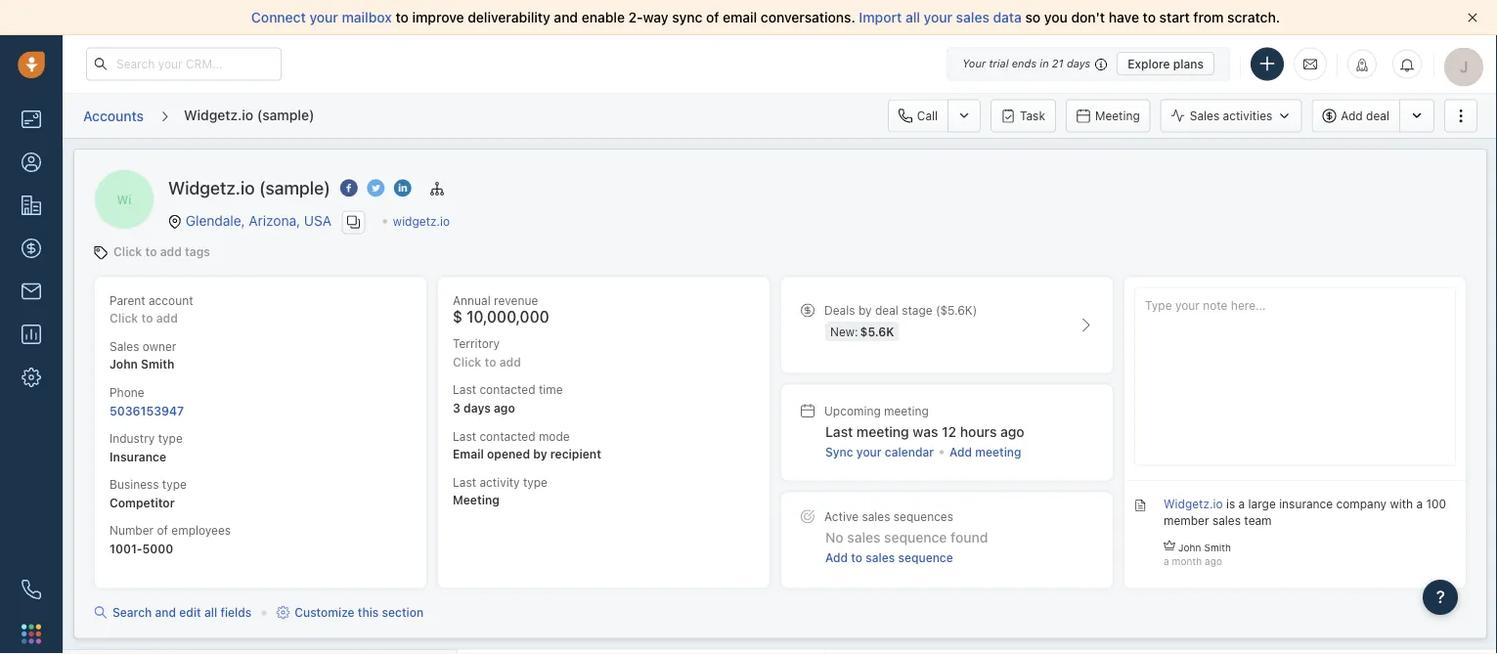 Task type: describe. For each thing, give the bounding box(es) containing it.
section
[[382, 606, 424, 619]]

0 horizontal spatial a
[[1164, 556, 1169, 567]]

territory click to add
[[453, 337, 521, 369]]

close image
[[1468, 13, 1478, 22]]

0 vertical spatial add
[[160, 245, 182, 259]]

don't
[[1071, 9, 1105, 25]]

active sales sequences
[[824, 510, 954, 524]]

0 vertical spatial (sample)
[[257, 106, 314, 123]]

$5.6k
[[860, 325, 894, 339]]

linkedin circled image
[[394, 178, 411, 199]]

company
[[1337, 497, 1387, 511]]

usa
[[304, 212, 332, 228]]

to left start
[[1143, 9, 1156, 25]]

annual
[[453, 293, 491, 307]]

last for last contacted mode email opened by recipient
[[453, 429, 476, 443]]

phone image
[[22, 580, 41, 600]]

large
[[1249, 497, 1276, 511]]

meeting for add
[[975, 446, 1021, 459]]

plans
[[1173, 57, 1204, 70]]

2 vertical spatial widgetz.io
[[1164, 497, 1223, 511]]

contacted for opened
[[480, 429, 535, 443]]

1 horizontal spatial all
[[906, 9, 920, 25]]

mailbox
[[342, 9, 392, 25]]

have
[[1109, 9, 1139, 25]]

sync
[[672, 9, 703, 25]]

ago for 3 days ago
[[494, 401, 515, 415]]

sync your calendar
[[825, 446, 934, 459]]

phone element
[[12, 570, 51, 609]]

freshworks switcher image
[[22, 624, 41, 644]]

widgetz.io
[[393, 214, 450, 228]]

search and edit all fields link
[[94, 604, 252, 621]]

found
[[951, 530, 988, 546]]

hours
[[960, 424, 997, 440]]

email
[[453, 447, 484, 461]]

glendale, arizona, usa link
[[186, 212, 332, 228]]

enable
[[582, 9, 625, 25]]

add inside parent account click to add
[[156, 311, 178, 325]]

click inside parent account click to add
[[110, 311, 138, 325]]

territory
[[453, 337, 500, 351]]

new: $5.6k
[[830, 325, 894, 339]]

twitter circled image
[[367, 178, 385, 199]]

0 vertical spatial widgetz.io
[[184, 106, 253, 123]]

insurance
[[110, 450, 166, 463]]

import all your sales data link
[[859, 9, 1026, 25]]

1 vertical spatial widgetz.io
[[168, 178, 255, 199]]

to inside no sales sequence found add to sales sequence
[[851, 551, 863, 565]]

your trial ends in 21 days
[[963, 57, 1091, 70]]

12
[[942, 424, 957, 440]]

in
[[1040, 57, 1049, 70]]

connect your mailbox link
[[251, 9, 396, 25]]

active
[[824, 510, 859, 524]]

1 vertical spatial john
[[1178, 542, 1201, 553]]

meeting inside button
[[1095, 109, 1140, 123]]

ends
[[1012, 57, 1037, 70]]

1 vertical spatial sequence
[[898, 551, 953, 565]]

widgetz.io link
[[393, 214, 450, 228]]

facebook circled image
[[340, 178, 358, 199]]

customize this section
[[295, 606, 424, 619]]

tags
[[185, 245, 210, 259]]

parent
[[110, 293, 145, 307]]

fields
[[220, 606, 252, 619]]

opened
[[487, 447, 530, 461]]

calendar
[[885, 446, 934, 459]]

3
[[453, 401, 460, 415]]

what's new image
[[1356, 58, 1369, 72]]

glendale,
[[186, 212, 245, 228]]

send email image
[[1304, 56, 1317, 72]]

sales for sales owner john smith
[[110, 339, 139, 353]]

accounts link
[[82, 101, 145, 131]]

1 horizontal spatial and
[[554, 9, 578, 25]]

parent account click to add
[[110, 293, 193, 325]]

last for last meeting was 12 hours ago
[[825, 424, 853, 440]]

to inside parent account click to add
[[141, 311, 153, 325]]

0 vertical spatial widgetz.io (sample)
[[184, 106, 314, 123]]

industry type insurance
[[110, 432, 183, 463]]

add deal
[[1341, 109, 1390, 123]]

john smith
[[1178, 542, 1231, 553]]

wi button
[[94, 169, 155, 230]]

and inside search and edit all fields link
[[155, 606, 176, 619]]

competitor
[[110, 496, 175, 510]]

number of employees 1001-5000
[[110, 524, 231, 556]]

0 vertical spatial by
[[859, 304, 872, 317]]

account
[[149, 293, 193, 307]]

$
[[453, 308, 463, 326]]

search and edit all fields
[[112, 606, 252, 619]]

stage
[[902, 304, 933, 317]]

1 vertical spatial smith
[[1204, 542, 1231, 553]]

smith inside sales owner john smith
[[141, 358, 174, 371]]

10,000,000
[[467, 308, 549, 326]]

1 vertical spatial widgetz.io (sample)
[[168, 178, 330, 199]]

last activity type meeting
[[453, 475, 548, 507]]

21
[[1052, 57, 1064, 70]]

2 horizontal spatial ago
[[1205, 556, 1222, 567]]

ago for 12 hours ago
[[1001, 424, 1025, 440]]

meeting button
[[1066, 99, 1151, 133]]

time
[[539, 383, 563, 397]]

employees
[[171, 524, 231, 537]]

last contacted mode email opened by recipient
[[453, 429, 601, 461]]

your for mailbox
[[310, 9, 338, 25]]

add meeting
[[950, 446, 1021, 459]]

to left tags
[[145, 245, 157, 259]]

call link
[[888, 99, 948, 133]]

add to sales sequence link
[[825, 550, 953, 569]]

business type competitor
[[110, 478, 187, 510]]

sales right no
[[847, 530, 881, 546]]

phone
[[110, 385, 144, 399]]

no
[[825, 530, 844, 546]]

1 horizontal spatial of
[[706, 9, 719, 25]]

1001-
[[110, 542, 142, 556]]

john inside sales owner john smith
[[110, 358, 138, 371]]

to inside territory click to add
[[485, 355, 496, 369]]

of inside number of employees 1001-5000
[[157, 524, 168, 537]]

add for add deal
[[1341, 109, 1363, 123]]

contacted for days
[[480, 383, 535, 397]]

no sales sequence found add to sales sequence
[[825, 530, 988, 565]]

click to add tags
[[113, 245, 210, 259]]

1 vertical spatial all
[[204, 606, 217, 619]]

connect
[[251, 9, 306, 25]]

sales left data
[[956, 9, 990, 25]]



Task type: locate. For each thing, give the bounding box(es) containing it.
meeting down hours
[[975, 446, 1021, 459]]

annual revenue $ 10,000,000
[[453, 293, 549, 326]]

by up new: $5.6k
[[859, 304, 872, 317]]

1 horizontal spatial sales
[[1190, 109, 1220, 123]]

sales owner john smith
[[110, 339, 176, 371]]

add inside 'button'
[[1341, 109, 1363, 123]]

last inside last contacted mode email opened by recipient
[[453, 429, 476, 443]]

and left "edit"
[[155, 606, 176, 619]]

of right 'sync'
[[706, 9, 719, 25]]

last
[[453, 383, 476, 397], [825, 424, 853, 440], [453, 429, 476, 443], [453, 475, 476, 489]]

2 vertical spatial click
[[453, 355, 481, 369]]

contacted up opened
[[480, 429, 535, 443]]

sales for sales activities
[[1190, 109, 1220, 123]]

click down territory
[[453, 355, 481, 369]]

your right import
[[924, 9, 953, 25]]

0 horizontal spatial smith
[[141, 358, 174, 371]]

sync
[[825, 446, 853, 459]]

meeting for last
[[857, 424, 909, 440]]

0 vertical spatial sequence
[[884, 530, 947, 546]]

0 vertical spatial meeting
[[884, 404, 929, 418]]

1 vertical spatial and
[[155, 606, 176, 619]]

widgetz.io (sample) down search your crm... 'text box'
[[184, 106, 314, 123]]

glendale, arizona, usa
[[186, 212, 332, 228]]

business
[[110, 478, 159, 491]]

2 vertical spatial add
[[499, 355, 521, 369]]

wi
[[117, 193, 132, 206]]

and left enable
[[554, 9, 578, 25]]

type down "5036153947" link
[[158, 432, 183, 445]]

Search your CRM... text field
[[86, 47, 282, 81]]

0 vertical spatial click
[[113, 245, 142, 259]]

0 horizontal spatial days
[[464, 401, 491, 415]]

industry
[[110, 432, 155, 445]]

1 vertical spatial add
[[156, 311, 178, 325]]

0 horizontal spatial of
[[157, 524, 168, 537]]

last inside the "last activity type meeting"
[[453, 475, 476, 489]]

type inside the "last activity type meeting"
[[523, 475, 548, 489]]

deal down the what's new icon at top right
[[1366, 109, 1390, 123]]

meeting up sync your calendar
[[857, 424, 909, 440]]

1 horizontal spatial a
[[1239, 497, 1245, 511]]

1 vertical spatial by
[[533, 447, 547, 461]]

john up phone
[[110, 358, 138, 371]]

1 horizontal spatial deal
[[1366, 109, 1390, 123]]

click up the parent
[[113, 245, 142, 259]]

widgetz.io up glendale,
[[168, 178, 255, 199]]

1 horizontal spatial meeting
[[1095, 109, 1140, 123]]

improve
[[412, 9, 464, 25]]

last up '3'
[[453, 383, 476, 397]]

2 horizontal spatial a
[[1417, 497, 1423, 511]]

sales inside is a large insurance company with a 100 member sales team
[[1213, 514, 1241, 528]]

meeting down "activity"
[[453, 494, 500, 507]]

a right is
[[1239, 497, 1245, 511]]

0 vertical spatial ago
[[494, 401, 515, 415]]

your left 'mailbox'
[[310, 9, 338, 25]]

last for last activity type meeting
[[453, 475, 476, 489]]

5036153947
[[110, 404, 184, 417]]

of up 5000
[[157, 524, 168, 537]]

1 vertical spatial meeting
[[857, 424, 909, 440]]

month
[[1172, 556, 1202, 567]]

($5.6k)
[[936, 304, 977, 317]]

all right import
[[906, 9, 920, 25]]

0 horizontal spatial by
[[533, 447, 547, 461]]

0 horizontal spatial sales
[[110, 339, 139, 353]]

a month ago
[[1164, 556, 1222, 567]]

new:
[[830, 325, 858, 338]]

by inside last contacted mode email opened by recipient
[[533, 447, 547, 461]]

0 vertical spatial contacted
[[480, 383, 535, 397]]

5036153947 link
[[110, 404, 184, 417]]

100
[[1426, 497, 1447, 511]]

last up the email
[[453, 429, 476, 443]]

last for last contacted time 3 days ago
[[453, 383, 476, 397]]

sales down is
[[1213, 514, 1241, 528]]

accounts
[[83, 107, 144, 124]]

to down the parent
[[141, 311, 153, 325]]

1 vertical spatial contacted
[[480, 429, 535, 443]]

by down mode
[[533, 447, 547, 461]]

deals
[[824, 304, 855, 317]]

0 vertical spatial days
[[1067, 57, 1091, 70]]

is a large insurance company with a 100 member sales team
[[1164, 497, 1447, 528]]

2 contacted from the top
[[480, 429, 535, 443]]

scratch.
[[1228, 9, 1280, 25]]

1 horizontal spatial john
[[1178, 542, 1201, 553]]

1 vertical spatial meeting
[[453, 494, 500, 507]]

add inside no sales sequence found add to sales sequence
[[825, 551, 848, 565]]

type up the competitor
[[162, 478, 187, 491]]

sales inside sales owner john smith
[[110, 339, 139, 353]]

to
[[396, 9, 409, 25], [1143, 9, 1156, 25], [145, 245, 157, 259], [141, 311, 153, 325], [485, 355, 496, 369], [851, 551, 863, 565]]

2 vertical spatial meeting
[[975, 446, 1021, 459]]

your right the sync
[[857, 446, 882, 459]]

0 horizontal spatial ago
[[494, 401, 515, 415]]

0 horizontal spatial all
[[204, 606, 217, 619]]

task button
[[991, 99, 1056, 133]]

0 horizontal spatial and
[[155, 606, 176, 619]]

ago down john smith
[[1205, 556, 1222, 567]]

last contacted time 3 days ago
[[453, 383, 563, 415]]

days right the 21
[[1067, 57, 1091, 70]]

add for add meeting
[[950, 446, 972, 459]]

all right "edit"
[[204, 606, 217, 619]]

deal inside 'button'
[[1366, 109, 1390, 123]]

connect your mailbox to improve deliverability and enable 2-way sync of email conversations. import all your sales data so you don't have to start from scratch.
[[251, 9, 1280, 25]]

john up month
[[1178, 542, 1201, 553]]

type for industry type insurance
[[158, 432, 183, 445]]

0 vertical spatial of
[[706, 9, 719, 25]]

sync your calendar link
[[825, 444, 934, 461]]

1 vertical spatial deal
[[875, 304, 899, 317]]

1 vertical spatial of
[[157, 524, 168, 537]]

1 horizontal spatial smith
[[1204, 542, 1231, 553]]

type right "activity"
[[523, 475, 548, 489]]

add down the account
[[156, 311, 178, 325]]

contacted inside last contacted mode email opened by recipient
[[480, 429, 535, 443]]

explore plans link
[[1117, 52, 1215, 75]]

widgetz.io (sample) up glendale, arizona, usa link
[[168, 178, 330, 199]]

insurance
[[1279, 497, 1333, 511]]

smith
[[141, 358, 174, 371], [1204, 542, 1231, 553]]

meeting up last meeting was 12 hours ago
[[884, 404, 929, 418]]

number
[[110, 524, 154, 537]]

days inside last contacted time 3 days ago
[[464, 401, 491, 415]]

upcoming meeting
[[824, 404, 929, 418]]

sales down active sales sequences
[[866, 551, 895, 565]]

owner
[[143, 339, 176, 353]]

sales right active
[[862, 510, 890, 524]]

search
[[112, 606, 152, 619]]

deal up $5.6k
[[875, 304, 899, 317]]

way
[[643, 9, 669, 25]]

call
[[917, 109, 938, 123]]

1 contacted from the top
[[480, 383, 535, 397]]

add down no
[[825, 551, 848, 565]]

sales left activities
[[1190, 109, 1220, 123]]

arizona,
[[249, 212, 300, 228]]

1 vertical spatial sales
[[110, 339, 139, 353]]

sequences
[[894, 510, 954, 524]]

type for business type competitor
[[162, 478, 187, 491]]

widgetz.io (sample)
[[184, 106, 314, 123], [168, 178, 330, 199]]

1 vertical spatial click
[[110, 311, 138, 325]]

start
[[1160, 9, 1190, 25]]

add deal button
[[1312, 99, 1400, 133]]

deals by deal stage ($5.6k)
[[824, 304, 977, 317]]

to down territory
[[485, 355, 496, 369]]

0 vertical spatial deal
[[1366, 109, 1390, 123]]

conversations.
[[761, 9, 856, 25]]

recipient
[[550, 447, 601, 461]]

import
[[859, 9, 902, 25]]

1 vertical spatial (sample)
[[259, 178, 330, 199]]

explore plans
[[1128, 57, 1204, 70]]

1 horizontal spatial days
[[1067, 57, 1091, 70]]

this
[[358, 606, 379, 619]]

add down the what's new icon at top right
[[1341, 109, 1363, 123]]

sequence
[[884, 530, 947, 546], [898, 551, 953, 565]]

explore
[[1128, 57, 1170, 70]]

meeting for upcoming
[[884, 404, 929, 418]]

sales left owner
[[110, 339, 139, 353]]

edit
[[179, 606, 201, 619]]

click inside territory click to add
[[453, 355, 481, 369]]

widgetz.io down search your crm... 'text box'
[[184, 106, 253, 123]]

add inside territory click to add
[[499, 355, 521, 369]]

1 vertical spatial ago
[[1001, 424, 1025, 440]]

a left month
[[1164, 556, 1169, 567]]

days right '3'
[[464, 401, 491, 415]]

task
[[1020, 109, 1045, 123]]

2 horizontal spatial add
[[1341, 109, 1363, 123]]

smith up a month ago
[[1204, 542, 1231, 553]]

add
[[160, 245, 182, 259], [156, 311, 178, 325], [499, 355, 521, 369]]

your
[[310, 9, 338, 25], [924, 9, 953, 25], [857, 446, 882, 459]]

1 horizontal spatial by
[[859, 304, 872, 317]]

(sample) down connect
[[257, 106, 314, 123]]

1 horizontal spatial your
[[857, 446, 882, 459]]

last down the email
[[453, 475, 476, 489]]

0 horizontal spatial meeting
[[453, 494, 500, 507]]

2 vertical spatial add
[[825, 551, 848, 565]]

click
[[113, 245, 142, 259], [110, 311, 138, 325], [453, 355, 481, 369]]

days
[[1067, 57, 1091, 70], [464, 401, 491, 415]]

email
[[723, 9, 757, 25]]

0 vertical spatial smith
[[141, 358, 174, 371]]

0 vertical spatial all
[[906, 9, 920, 25]]

data
[[993, 9, 1022, 25]]

type inside business type competitor
[[162, 478, 187, 491]]

0 horizontal spatial deal
[[875, 304, 899, 317]]

0 vertical spatial john
[[110, 358, 138, 371]]

0 vertical spatial meeting
[[1095, 109, 1140, 123]]

member
[[1164, 514, 1209, 528]]

click down the parent
[[110, 311, 138, 325]]

1 horizontal spatial ago
[[1001, 424, 1025, 440]]

last meeting was 12 hours ago
[[825, 424, 1025, 440]]

widgetz.io up member
[[1164, 497, 1223, 511]]

1 vertical spatial days
[[464, 401, 491, 415]]

meeting
[[884, 404, 929, 418], [857, 424, 909, 440], [975, 446, 1021, 459]]

upcoming
[[824, 404, 881, 418]]

phone 5036153947
[[110, 385, 184, 417]]

deal
[[1366, 109, 1390, 123], [875, 304, 899, 317]]

0 vertical spatial add
[[1341, 109, 1363, 123]]

2-
[[629, 9, 643, 25]]

1 vertical spatial add
[[950, 446, 972, 459]]

contacted inside last contacted time 3 days ago
[[480, 383, 535, 397]]

meeting inside the "last activity type meeting"
[[453, 494, 500, 507]]

(sample) up arizona, at the left top of page
[[259, 178, 330, 199]]

last up the sync
[[825, 424, 853, 440]]

a left 100
[[1417, 497, 1423, 511]]

0 horizontal spatial add
[[825, 551, 848, 565]]

ago right hours
[[1001, 424, 1025, 440]]

activities
[[1223, 109, 1273, 123]]

sales activities
[[1190, 109, 1273, 123]]

0 horizontal spatial john
[[110, 358, 138, 371]]

to right 'mailbox'
[[396, 9, 409, 25]]

0 vertical spatial sales
[[1190, 109, 1220, 123]]

2 vertical spatial ago
[[1205, 556, 1222, 567]]

with
[[1390, 497, 1413, 511]]

by
[[859, 304, 872, 317], [533, 447, 547, 461]]

add left tags
[[160, 245, 182, 259]]

your for calendar
[[857, 446, 882, 459]]

0 vertical spatial and
[[554, 9, 578, 25]]

2 horizontal spatial your
[[924, 9, 953, 25]]

smith down owner
[[141, 358, 174, 371]]

team
[[1244, 514, 1272, 528]]

type inside industry type insurance
[[158, 432, 183, 445]]

is
[[1226, 497, 1235, 511]]

0 horizontal spatial your
[[310, 9, 338, 25]]

ago up last contacted mode email opened by recipient
[[494, 401, 515, 415]]

add
[[1341, 109, 1363, 123], [950, 446, 972, 459], [825, 551, 848, 565]]

contacted down territory click to add
[[480, 383, 535, 397]]

john
[[110, 358, 138, 371], [1178, 542, 1201, 553]]

trial
[[989, 57, 1009, 70]]

add up last contacted time 3 days ago
[[499, 355, 521, 369]]

to down active
[[851, 551, 863, 565]]

last inside last contacted time 3 days ago
[[453, 383, 476, 397]]

add down 12
[[950, 446, 972, 459]]

1 horizontal spatial add
[[950, 446, 972, 459]]

contacted
[[480, 383, 535, 397], [480, 429, 535, 443]]

ago inside last contacted time 3 days ago
[[494, 401, 515, 415]]

meeting down explore
[[1095, 109, 1140, 123]]



Task type: vqa. For each thing, say whether or not it's contained in the screenshot.


